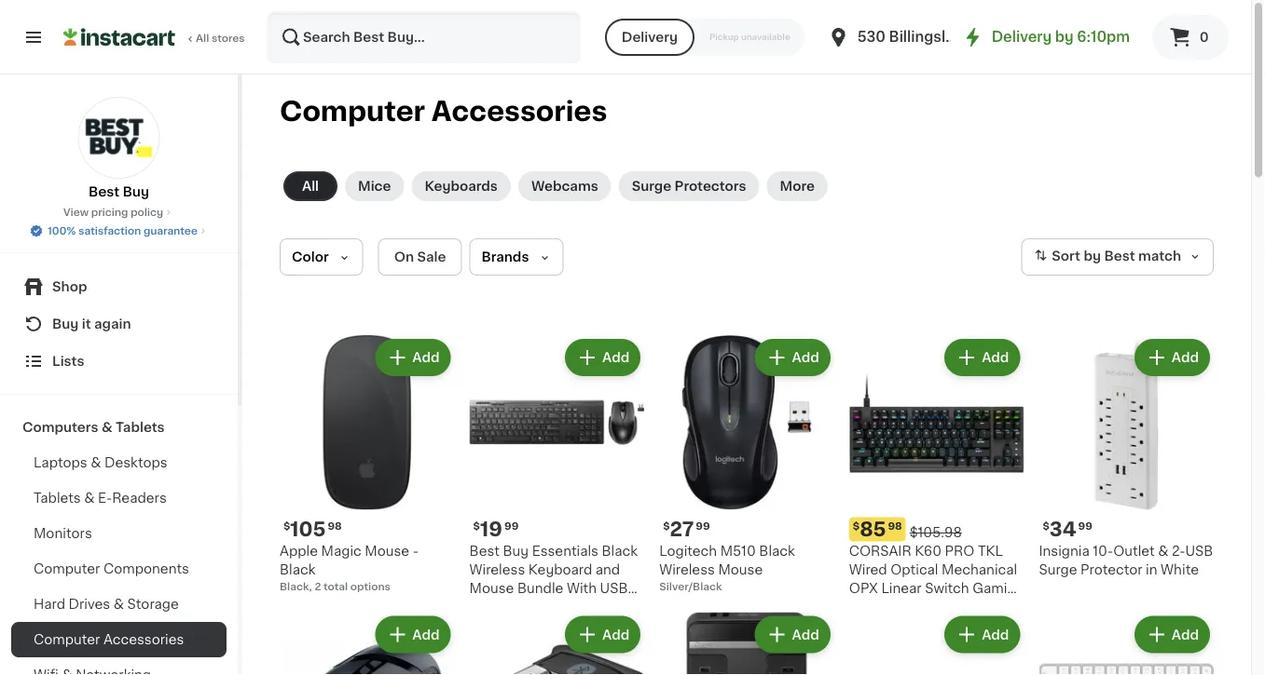 Task type: describe. For each thing, give the bounding box(es) containing it.
best match
[[1104, 250, 1181, 263]]

protector
[[1081, 564, 1143, 577]]

more link
[[767, 172, 828, 201]]

keyboard inside 'best buy essentials black wireless keyboard and mouse bundle with usb receiver'
[[529, 564, 592, 577]]

tablets & e-readers link
[[11, 481, 227, 517]]

brands
[[481, 251, 529, 264]]

apple magic mouse - black black, 2 total options
[[280, 545, 419, 592]]

on
[[394, 251, 414, 264]]

sale
[[417, 251, 446, 264]]

best buy
[[89, 186, 149, 199]]

black,
[[280, 582, 312, 592]]

product group containing 27
[[659, 336, 834, 594]]

& for laptops
[[91, 457, 101, 470]]

delivery for delivery
[[622, 31, 678, 44]]

all for all stores
[[196, 33, 209, 43]]

& for tablets
[[84, 492, 95, 505]]

computer components
[[34, 563, 189, 576]]

$ 85 98 $105.98 corsair k60 pro tkl wired optical mechanical opx linear switch gaming keyboard with 8000hz polling rate - black
[[849, 520, 1024, 633]]

instacart logo image
[[63, 26, 175, 48]]

webcams
[[531, 180, 598, 193]]

10-
[[1093, 545, 1114, 558]]

components
[[103, 563, 189, 576]]

black inside $ 85 98 $105.98 corsair k60 pro tkl wired optical mechanical opx linear switch gaming keyboard with 8000hz polling rate - black
[[940, 620, 975, 633]]

sort
[[1052, 250, 1081, 263]]

0 button
[[1152, 15, 1229, 60]]

buy for best buy essentials black wireless keyboard and mouse bundle with usb receiver
[[503, 545, 529, 558]]

on sale button
[[378, 239, 462, 276]]

monitors
[[34, 528, 92, 541]]

match
[[1138, 250, 1181, 263]]

85
[[860, 520, 886, 540]]

delivery by 6:10pm link
[[962, 26, 1130, 48]]

product group containing 34
[[1039, 336, 1214, 580]]

with inside 'best buy essentials black wireless keyboard and mouse bundle with usb receiver'
[[567, 582, 597, 595]]

$85.98 original price: $105.98 element
[[849, 518, 1024, 542]]

black inside apple magic mouse - black black, 2 total options
[[280, 564, 316, 577]]

all for all
[[302, 180, 319, 193]]

99 for 27
[[696, 521, 710, 532]]

in
[[1146, 564, 1158, 577]]

$ 34 99
[[1043, 520, 1093, 540]]

tablets & e-readers
[[34, 492, 167, 505]]

e-
[[98, 492, 112, 505]]

product group containing 85
[[849, 336, 1024, 633]]

drives
[[69, 599, 110, 612]]

corsair
[[849, 545, 912, 558]]

monitors link
[[11, 517, 227, 552]]

view
[[63, 207, 89, 218]]

switch
[[925, 582, 969, 595]]

105
[[290, 520, 326, 540]]

mechanical
[[942, 564, 1017, 577]]

white
[[1161, 564, 1199, 577]]

magic
[[321, 545, 362, 558]]

$ for 85
[[853, 521, 860, 532]]

buy for best buy
[[123, 186, 149, 199]]

m510
[[720, 545, 756, 558]]

$ for 27
[[663, 521, 670, 532]]

buy it again
[[52, 318, 131, 331]]

by for delivery
[[1055, 30, 1074, 44]]

& inside hard drives & storage link
[[113, 599, 124, 612]]

total
[[324, 582, 348, 592]]

storage
[[127, 599, 179, 612]]

$ for 19
[[473, 521, 480, 532]]

530
[[857, 30, 886, 44]]

k60
[[915, 545, 942, 558]]

hard
[[34, 599, 65, 612]]

hard drives & storage
[[34, 599, 179, 612]]

best for best buy essentials black wireless keyboard and mouse bundle with usb receiver
[[470, 545, 500, 558]]

$ 19 99
[[473, 520, 519, 540]]

hard drives & storage link
[[11, 587, 227, 623]]

- inside $ 85 98 $105.98 corsair k60 pro tkl wired optical mechanical opx linear switch gaming keyboard with 8000hz polling rate - black
[[930, 620, 936, 633]]

lists
[[52, 355, 84, 368]]

mouse inside logitech m510  black wireless mouse silver/black
[[718, 564, 763, 577]]

readers
[[112, 492, 167, 505]]

1 horizontal spatial tablets
[[116, 421, 165, 434]]

computer for computer components link
[[34, 563, 100, 576]]

options
[[350, 582, 391, 592]]

best for best buy
[[89, 186, 120, 199]]

computer for computer accessories link
[[34, 634, 100, 647]]

with inside $ 85 98 $105.98 corsair k60 pro tkl wired optical mechanical opx linear switch gaming keyboard with 8000hz polling rate - black
[[916, 601, 946, 614]]

& for computers
[[102, 421, 112, 434]]

usb inside 'best buy essentials black wireless keyboard and mouse bundle with usb receiver'
[[600, 582, 628, 595]]

insignia
[[1039, 545, 1090, 558]]

all stores link
[[63, 11, 246, 63]]

insignia 10-outlet & 2-usb surge protector in white
[[1039, 545, 1213, 577]]

34
[[1050, 520, 1077, 540]]

again
[[94, 318, 131, 331]]

keyboards link
[[412, 172, 511, 201]]

all link
[[283, 172, 338, 201]]

view pricing policy
[[63, 207, 163, 218]]

$ for 105
[[283, 521, 290, 532]]

19
[[480, 520, 503, 540]]

& inside insignia 10-outlet & 2-usb surge protector in white
[[1158, 545, 1169, 558]]

530 billingsley road
[[857, 30, 1005, 44]]

it
[[82, 318, 91, 331]]

27
[[670, 520, 694, 540]]

best for best match
[[1104, 250, 1135, 263]]

1 horizontal spatial accessories
[[432, 98, 607, 125]]



Task type: vqa. For each thing, say whether or not it's contained in the screenshot.
funds
no



Task type: locate. For each thing, give the bounding box(es) containing it.
delivery by 6:10pm
[[992, 30, 1130, 44]]

black inside 'best buy essentials black wireless keyboard and mouse bundle with usb receiver'
[[602, 545, 638, 558]]

2 vertical spatial best
[[470, 545, 500, 558]]

apple
[[280, 545, 318, 558]]

0 vertical spatial usb
[[1185, 545, 1213, 558]]

buy
[[123, 186, 149, 199], [52, 318, 79, 331], [503, 545, 529, 558]]

black up black,
[[280, 564, 316, 577]]

1 vertical spatial surge
[[1039, 564, 1077, 577]]

6:10pm
[[1077, 30, 1130, 44]]

530 billingsley road button
[[828, 11, 1005, 63]]

1 vertical spatial by
[[1084, 250, 1101, 263]]

100%
[[48, 226, 76, 236]]

& up the laptops & desktops
[[102, 421, 112, 434]]

buy inside 'best buy essentials black wireless keyboard and mouse bundle with usb receiver'
[[503, 545, 529, 558]]

2 vertical spatial mouse
[[470, 582, 514, 595]]

mouse down m510
[[718, 564, 763, 577]]

2
[[315, 582, 321, 592]]

best down 19
[[470, 545, 500, 558]]

0 horizontal spatial buy
[[52, 318, 79, 331]]

computers & tablets link
[[11, 410, 227, 446]]

shop
[[52, 281, 87, 294]]

wired
[[849, 564, 887, 577]]

1 horizontal spatial mouse
[[470, 582, 514, 595]]

1 vertical spatial all
[[302, 180, 319, 193]]

mouse up options on the left bottom of the page
[[365, 545, 409, 558]]

1 vertical spatial tablets
[[34, 492, 81, 505]]

1 horizontal spatial keyboard
[[849, 601, 913, 614]]

silver/black
[[659, 582, 722, 592]]

99 right 19
[[504, 521, 519, 532]]

1 vertical spatial with
[[916, 601, 946, 614]]

99 for 34
[[1078, 521, 1093, 532]]

2 wireless from the left
[[659, 564, 715, 577]]

1 horizontal spatial all
[[302, 180, 319, 193]]

keyboard up polling
[[849, 601, 913, 614]]

mice link
[[345, 172, 404, 201]]

2 vertical spatial computer
[[34, 634, 100, 647]]

0 vertical spatial tablets
[[116, 421, 165, 434]]

computer components link
[[11, 552, 227, 587]]

0 horizontal spatial mouse
[[365, 545, 409, 558]]

delivery for delivery by 6:10pm
[[992, 30, 1052, 44]]

surge protectors link
[[619, 172, 759, 201]]

by for sort
[[1084, 250, 1101, 263]]

keyboards
[[425, 180, 498, 193]]

100% satisfaction guarantee
[[48, 226, 198, 236]]

best buy essentials black wireless keyboard and mouse bundle with usb receiver
[[470, 545, 638, 614]]

0 horizontal spatial usb
[[600, 582, 628, 595]]

2 horizontal spatial best
[[1104, 250, 1135, 263]]

1 $ from the left
[[283, 521, 290, 532]]

1 vertical spatial computer accessories
[[34, 634, 184, 647]]

surge inside insignia 10-outlet & 2-usb surge protector in white
[[1039, 564, 1077, 577]]

1 horizontal spatial delivery
[[992, 30, 1052, 44]]

buy left it at the left top of the page
[[52, 318, 79, 331]]

$
[[283, 521, 290, 532], [473, 521, 480, 532], [663, 521, 670, 532], [853, 521, 860, 532], [1043, 521, 1050, 532]]

2 99 from the left
[[696, 521, 710, 532]]

product group
[[280, 336, 455, 594], [470, 336, 644, 614], [659, 336, 834, 594], [849, 336, 1024, 633], [1039, 336, 1214, 580], [280, 613, 455, 676], [470, 613, 644, 676], [659, 613, 834, 676], [849, 613, 1024, 676], [1039, 613, 1214, 676]]

desktops
[[104, 457, 168, 470]]

2 horizontal spatial 99
[[1078, 521, 1093, 532]]

linear
[[881, 582, 922, 595]]

2 vertical spatial buy
[[503, 545, 529, 558]]

color button
[[280, 239, 363, 276]]

2-
[[1172, 545, 1185, 558]]

1 horizontal spatial -
[[930, 620, 936, 633]]

accessories down storage
[[103, 634, 184, 647]]

wireless up silver/black
[[659, 564, 715, 577]]

accessories
[[432, 98, 607, 125], [103, 634, 184, 647]]

1 horizontal spatial 99
[[696, 521, 710, 532]]

1 horizontal spatial computer accessories
[[280, 98, 607, 125]]

1 horizontal spatial surge
[[1039, 564, 1077, 577]]

98
[[328, 521, 342, 532], [888, 521, 902, 532]]

- inside apple magic mouse - black black, 2 total options
[[413, 545, 419, 558]]

computer up the mice
[[280, 98, 425, 125]]

100% satisfaction guarantee button
[[29, 220, 209, 239]]

98 inside $ 105 98
[[328, 521, 342, 532]]

1 wireless from the left
[[470, 564, 525, 577]]

computer accessories link
[[11, 623, 227, 658]]

98 for 85
[[888, 521, 902, 532]]

protectors
[[675, 180, 746, 193]]

black up and
[[602, 545, 638, 558]]

0 vertical spatial computer accessories
[[280, 98, 607, 125]]

surge left protectors
[[632, 180, 672, 193]]

Best match Sort by field
[[1021, 239, 1214, 276]]

1 horizontal spatial best
[[470, 545, 500, 558]]

buy down the $ 19 99
[[503, 545, 529, 558]]

color
[[292, 251, 329, 264]]

surge down insignia
[[1039, 564, 1077, 577]]

computer down hard
[[34, 634, 100, 647]]

$105.98
[[910, 526, 962, 539]]

black inside logitech m510  black wireless mouse silver/black
[[759, 545, 795, 558]]

0 horizontal spatial surge
[[632, 180, 672, 193]]

tablets up desktops
[[116, 421, 165, 434]]

99 for 19
[[504, 521, 519, 532]]

by inside delivery by 6:10pm link
[[1055, 30, 1074, 44]]

1 98 from the left
[[328, 521, 342, 532]]

pricing
[[91, 207, 128, 218]]

1 vertical spatial best
[[1104, 250, 1135, 263]]

2 $ from the left
[[473, 521, 480, 532]]

2 horizontal spatial mouse
[[718, 564, 763, 577]]

opx
[[849, 582, 878, 595]]

$ up corsair
[[853, 521, 860, 532]]

keyboard inside $ 85 98 $105.98 corsair k60 pro tkl wired optical mechanical opx linear switch gaming keyboard with 8000hz polling rate - black
[[849, 601, 913, 614]]

all
[[196, 33, 209, 43], [302, 180, 319, 193]]

by left 6:10pm
[[1055, 30, 1074, 44]]

best inside field
[[1104, 250, 1135, 263]]

delivery inside delivery button
[[622, 31, 678, 44]]

lists link
[[11, 343, 227, 380]]

1 horizontal spatial usb
[[1185, 545, 1213, 558]]

all left the mice
[[302, 180, 319, 193]]

billingsley
[[889, 30, 964, 44]]

1 99 from the left
[[504, 521, 519, 532]]

0 horizontal spatial with
[[567, 582, 597, 595]]

& right drives
[[113, 599, 124, 612]]

& inside tablets & e-readers link
[[84, 492, 95, 505]]

brands button
[[469, 239, 564, 276]]

on sale
[[394, 251, 446, 264]]

98 for 105
[[328, 521, 342, 532]]

all left stores
[[196, 33, 209, 43]]

0 horizontal spatial computer accessories
[[34, 634, 184, 647]]

shop link
[[11, 269, 227, 306]]

tablets down laptops
[[34, 492, 81, 505]]

0 horizontal spatial -
[[413, 545, 419, 558]]

usb up white
[[1185, 545, 1213, 558]]

buy up policy
[[123, 186, 149, 199]]

delivery button
[[605, 19, 695, 56]]

8000hz
[[950, 601, 1003, 614]]

0 horizontal spatial wireless
[[470, 564, 525, 577]]

best buy logo image
[[78, 97, 160, 179]]

& inside computers & tablets link
[[102, 421, 112, 434]]

essentials
[[532, 545, 599, 558]]

sort by
[[1052, 250, 1101, 263]]

$ 105 98
[[283, 520, 342, 540]]

0 vertical spatial computer
[[280, 98, 425, 125]]

0 horizontal spatial 98
[[328, 521, 342, 532]]

& right laptops
[[91, 457, 101, 470]]

$ up receiver
[[473, 521, 480, 532]]

- right magic
[[413, 545, 419, 558]]

1 horizontal spatial buy
[[123, 186, 149, 199]]

0 vertical spatial with
[[567, 582, 597, 595]]

computer accessories up keyboards
[[280, 98, 607, 125]]

with down switch
[[916, 601, 946, 614]]

& inside the laptops & desktops link
[[91, 457, 101, 470]]

99 inside the $ 19 99
[[504, 521, 519, 532]]

0 vertical spatial buy
[[123, 186, 149, 199]]

0 vertical spatial -
[[413, 545, 419, 558]]

stores
[[212, 33, 245, 43]]

2 98 from the left
[[888, 521, 902, 532]]

$ 27 99
[[663, 520, 710, 540]]

road
[[967, 30, 1005, 44]]

mouse up receiver
[[470, 582, 514, 595]]

0 horizontal spatial best
[[89, 186, 120, 199]]

$ up logitech
[[663, 521, 670, 532]]

3 99 from the left
[[1078, 521, 1093, 532]]

keyboard down essentials
[[529, 564, 592, 577]]

$ inside the $ 19 99
[[473, 521, 480, 532]]

1 horizontal spatial by
[[1084, 250, 1101, 263]]

None search field
[[267, 11, 581, 63]]

1 vertical spatial mouse
[[718, 564, 763, 577]]

best left match
[[1104, 250, 1135, 263]]

bundle
[[517, 582, 563, 595]]

0 vertical spatial surge
[[632, 180, 672, 193]]

5 $ from the left
[[1043, 521, 1050, 532]]

best up pricing
[[89, 186, 120, 199]]

0 horizontal spatial keyboard
[[529, 564, 592, 577]]

0 horizontal spatial all
[[196, 33, 209, 43]]

all stores
[[196, 33, 245, 43]]

accessories inside computer accessories link
[[103, 634, 184, 647]]

view pricing policy link
[[63, 205, 174, 220]]

tkl
[[978, 545, 1003, 558]]

0 vertical spatial all
[[196, 33, 209, 43]]

computer
[[280, 98, 425, 125], [34, 563, 100, 576], [34, 634, 100, 647]]

0 horizontal spatial by
[[1055, 30, 1074, 44]]

1 horizontal spatial 98
[[888, 521, 902, 532]]

3 $ from the left
[[663, 521, 670, 532]]

0 vertical spatial mouse
[[365, 545, 409, 558]]

laptops & desktops
[[34, 457, 168, 470]]

98 up magic
[[328, 521, 342, 532]]

1 vertical spatial computer
[[34, 563, 100, 576]]

1 vertical spatial usb
[[600, 582, 628, 595]]

4 $ from the left
[[853, 521, 860, 532]]

$ inside $ 27 99
[[663, 521, 670, 532]]

99 inside $ 27 99
[[696, 521, 710, 532]]

0 horizontal spatial 99
[[504, 521, 519, 532]]

service type group
[[605, 19, 805, 56]]

policy
[[131, 207, 163, 218]]

mouse inside apple magic mouse - black black, 2 total options
[[365, 545, 409, 558]]

- right rate
[[930, 620, 936, 633]]

more
[[780, 180, 815, 193]]

98 inside $ 85 98 $105.98 corsair k60 pro tkl wired optical mechanical opx linear switch gaming keyboard with 8000hz polling rate - black
[[888, 521, 902, 532]]

usb inside insignia 10-outlet & 2-usb surge protector in white
[[1185, 545, 1213, 558]]

& left e-
[[84, 492, 95, 505]]

accessories up webcams link
[[432, 98, 607, 125]]

delivery
[[992, 30, 1052, 44], [622, 31, 678, 44]]

laptops & desktops link
[[11, 446, 227, 481]]

1 horizontal spatial with
[[916, 601, 946, 614]]

-
[[413, 545, 419, 558], [930, 620, 936, 633]]

wireless up receiver
[[470, 564, 525, 577]]

98 right 85
[[888, 521, 902, 532]]

1 vertical spatial buy
[[52, 318, 79, 331]]

Search field
[[269, 13, 579, 62]]

99 right 27
[[696, 521, 710, 532]]

$ up apple at the left of page
[[283, 521, 290, 532]]

$ up insignia
[[1043, 521, 1050, 532]]

and
[[596, 564, 620, 577]]

wireless inside logitech m510  black wireless mouse silver/black
[[659, 564, 715, 577]]

$ for 34
[[1043, 521, 1050, 532]]

0 vertical spatial best
[[89, 186, 120, 199]]

computers
[[22, 421, 98, 434]]

wireless inside 'best buy essentials black wireless keyboard and mouse bundle with usb receiver'
[[470, 564, 525, 577]]

0 vertical spatial by
[[1055, 30, 1074, 44]]

computer down monitors
[[34, 563, 100, 576]]

1 vertical spatial -
[[930, 620, 936, 633]]

99 right '34'
[[1078, 521, 1093, 532]]

logitech m510  black wireless mouse silver/black
[[659, 545, 795, 592]]

$ inside $ 85 98 $105.98 corsair k60 pro tkl wired optical mechanical opx linear switch gaming keyboard with 8000hz polling rate - black
[[853, 521, 860, 532]]

receiver
[[470, 601, 527, 614]]

usb
[[1185, 545, 1213, 558], [600, 582, 628, 595]]

& left 2-
[[1158, 545, 1169, 558]]

$ inside $ 105 98
[[283, 521, 290, 532]]

guarantee
[[144, 226, 198, 236]]

mouse inside 'best buy essentials black wireless keyboard and mouse bundle with usb receiver'
[[470, 582, 514, 595]]

0 horizontal spatial tablets
[[34, 492, 81, 505]]

product group containing 19
[[470, 336, 644, 614]]

product group containing 105
[[280, 336, 455, 594]]

gaming
[[973, 582, 1024, 595]]

pro
[[945, 545, 975, 558]]

1 vertical spatial keyboard
[[849, 601, 913, 614]]

0 horizontal spatial delivery
[[622, 31, 678, 44]]

polling
[[849, 620, 893, 633]]

best inside 'best buy essentials black wireless keyboard and mouse bundle with usb receiver'
[[470, 545, 500, 558]]

computer accessories inside computer accessories link
[[34, 634, 184, 647]]

black right m510
[[759, 545, 795, 558]]

0 vertical spatial accessories
[[432, 98, 607, 125]]

1 vertical spatial accessories
[[103, 634, 184, 647]]

by right sort
[[1084, 250, 1101, 263]]

1 horizontal spatial wireless
[[659, 564, 715, 577]]

outlet
[[1114, 545, 1155, 558]]

&
[[102, 421, 112, 434], [91, 457, 101, 470], [84, 492, 95, 505], [1158, 545, 1169, 558], [113, 599, 124, 612]]

delivery inside delivery by 6:10pm link
[[992, 30, 1052, 44]]

surge protectors
[[632, 180, 746, 193]]

99 inside $ 34 99
[[1078, 521, 1093, 532]]

$ inside $ 34 99
[[1043, 521, 1050, 532]]

add button
[[377, 341, 449, 375], [567, 341, 639, 375], [757, 341, 829, 375], [947, 341, 1019, 375], [1136, 341, 1208, 375], [377, 619, 449, 652], [567, 619, 639, 652], [757, 619, 829, 652], [947, 619, 1019, 652], [1136, 619, 1208, 652]]

with down and
[[567, 582, 597, 595]]

0 horizontal spatial accessories
[[103, 634, 184, 647]]

black down 8000hz
[[940, 620, 975, 633]]

buy it again link
[[11, 306, 227, 343]]

0 vertical spatial keyboard
[[529, 564, 592, 577]]

computer accessories down hard drives & storage
[[34, 634, 184, 647]]

webcams link
[[518, 172, 611, 201]]

usb down and
[[600, 582, 628, 595]]

2 horizontal spatial buy
[[503, 545, 529, 558]]

by inside best match sort by field
[[1084, 250, 1101, 263]]



